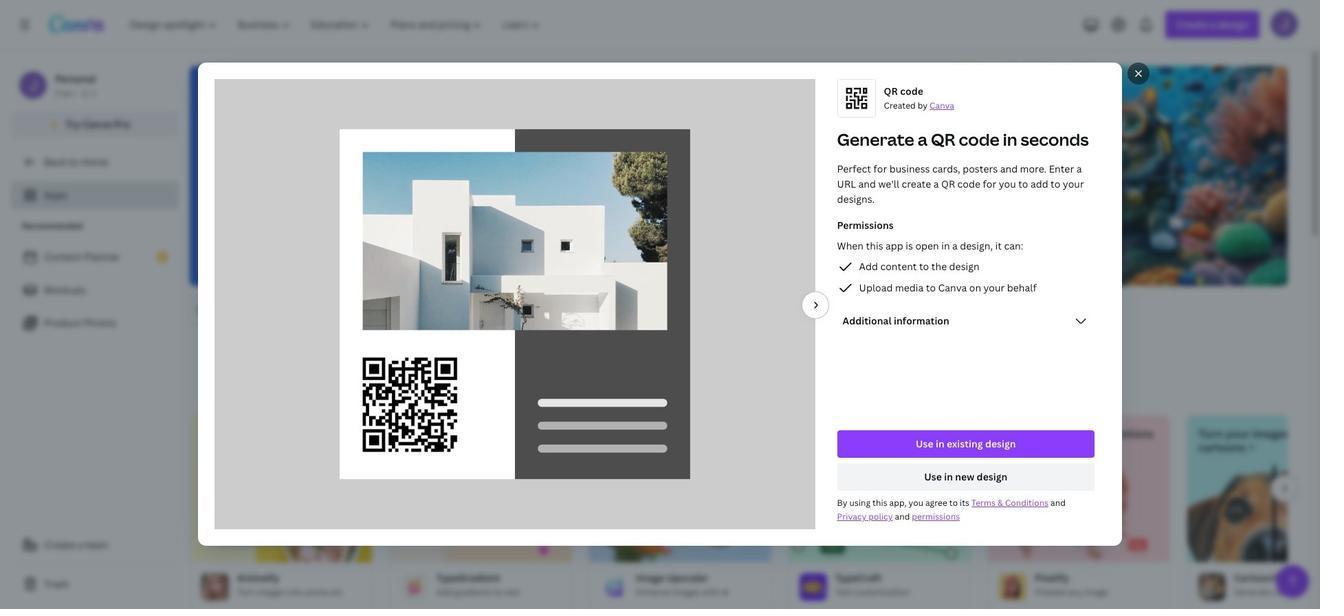 Task type: vqa. For each thing, say whether or not it's contained in the screenshot.
Projects
no



Task type: locate. For each thing, give the bounding box(es) containing it.
typecraft image
[[800, 573, 827, 601]]

an image with a cursor next to a text box containing the prompt "a cat going scuba diving" to generate an image. the generated image of a cat doing scuba diving is behind the text box. image
[[897, 66, 1288, 286]]

list
[[11, 243, 179, 337], [837, 259, 1095, 297]]

1 vertical spatial image upscaler image
[[600, 573, 628, 601]]

Input field to search for apps search field
[[217, 298, 428, 324]]

cartoonify image
[[1188, 466, 1320, 562], [1199, 573, 1226, 601]]

image upscaler image
[[589, 466, 771, 562], [600, 573, 628, 601]]

0 horizontal spatial list
[[11, 243, 179, 337]]

1 horizontal spatial list
[[837, 259, 1095, 297]]



Task type: describe. For each thing, give the bounding box(es) containing it.
pixelify image
[[999, 573, 1027, 601]]

typegradient image
[[390, 466, 571, 562]]

typecraft image
[[789, 466, 970, 562]]

1 vertical spatial cartoonify image
[[1199, 573, 1226, 601]]

top level navigation element
[[121, 11, 553, 39]]

animeify image
[[201, 573, 229, 601]]

animeify image
[[190, 466, 372, 562]]

pixelify image
[[988, 466, 1170, 562]]

typegradient image
[[401, 573, 428, 601]]

0 vertical spatial image upscaler image
[[589, 466, 771, 562]]

0 vertical spatial cartoonify image
[[1188, 466, 1320, 562]]



